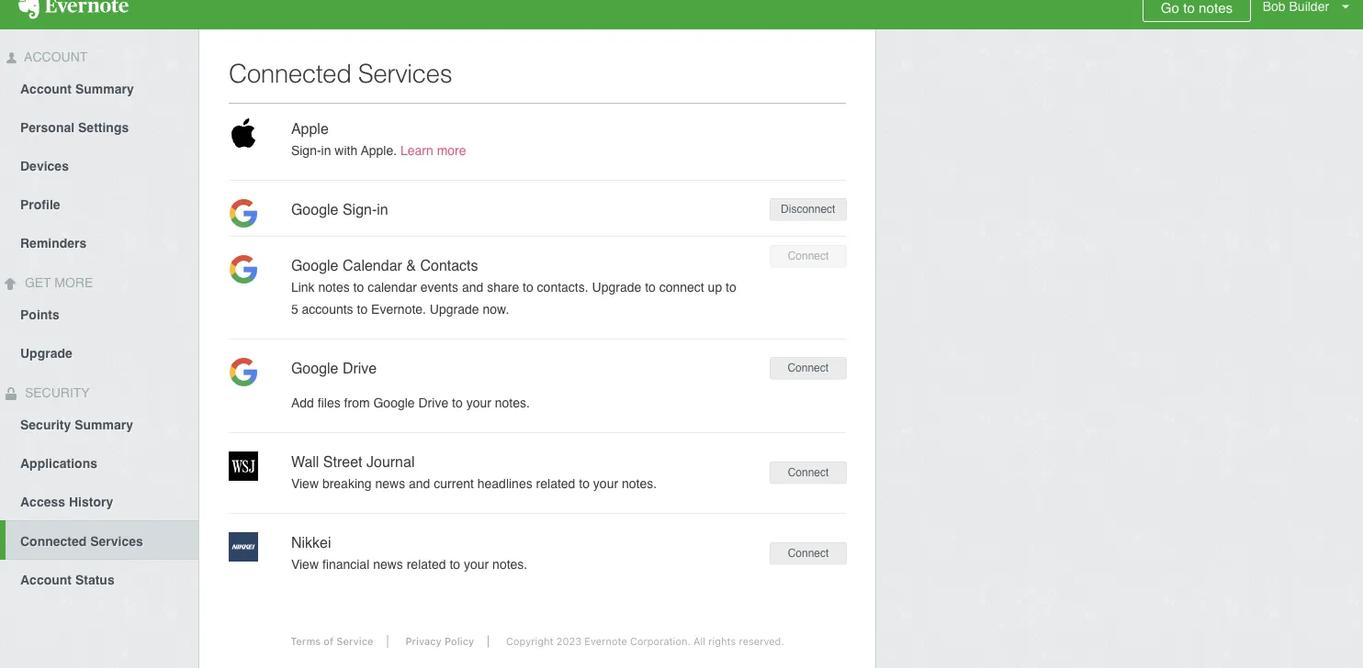 Task type: vqa. For each thing, say whether or not it's contained in the screenshot.
the topmost the Drive
yes



Task type: locate. For each thing, give the bounding box(es) containing it.
account inside account status link
[[20, 573, 72, 588]]

1 horizontal spatial in
[[377, 201, 388, 218]]

to
[[1183, 0, 1195, 16], [353, 280, 364, 295], [523, 280, 533, 295], [645, 280, 656, 295], [726, 280, 736, 295], [357, 302, 368, 317], [452, 396, 463, 411], [579, 477, 590, 491], [450, 558, 460, 572]]

connected up apple
[[229, 59, 351, 88]]

0 vertical spatial drive
[[343, 360, 377, 377]]

0 vertical spatial and
[[462, 280, 483, 295]]

to right the share
[[523, 280, 533, 295]]

personal settings
[[20, 120, 129, 135]]

related
[[536, 477, 575, 491], [407, 558, 446, 572]]

in up calendar
[[377, 201, 388, 218]]

your
[[466, 396, 491, 411], [593, 477, 618, 491], [464, 558, 489, 572]]

account
[[21, 50, 88, 64], [20, 82, 72, 96], [20, 573, 72, 588]]

profile
[[20, 197, 60, 212]]

account up account summary
[[21, 50, 88, 64]]

to inside "go to notes" 'link'
[[1183, 0, 1195, 16]]

connected services
[[229, 59, 452, 88], [20, 535, 143, 549]]

related inside nikkei view financial news related to your notes.
[[407, 558, 446, 572]]

all
[[693, 636, 706, 648]]

security summary link
[[0, 405, 198, 444]]

privacy policy link
[[392, 636, 489, 648]]

calendar
[[343, 257, 402, 274]]

1 vertical spatial sign-
[[343, 201, 377, 218]]

wall
[[291, 454, 319, 471]]

2 vertical spatial account
[[20, 573, 72, 588]]

0 vertical spatial connected
[[229, 59, 351, 88]]

account status
[[20, 573, 115, 588]]

points link
[[0, 295, 198, 333]]

share
[[487, 280, 519, 295]]

your inside wall street journal view breaking news and current headlines related to your notes.
[[593, 477, 618, 491]]

in for apple sign-in with apple. learn more
[[321, 143, 331, 158]]

0 vertical spatial view
[[291, 477, 319, 491]]

2 vertical spatial upgrade
[[20, 346, 72, 361]]

google calendar & contacts link notes to calendar events and share to contacts. upgrade to connect up to 5 accounts to evernote. upgrade now.
[[291, 257, 736, 317]]

google
[[291, 201, 338, 218], [291, 257, 338, 274], [291, 360, 338, 377], [373, 396, 415, 411]]

copyright
[[506, 636, 554, 648]]

related up privacy
[[407, 558, 446, 572]]

notes.
[[495, 396, 530, 411], [622, 477, 657, 491], [492, 558, 527, 572]]

google up add
[[291, 360, 338, 377]]

2 vertical spatial notes.
[[492, 558, 527, 572]]

in inside apple sign-in with apple. learn more
[[321, 143, 331, 158]]

1 vertical spatial news
[[373, 558, 403, 572]]

notes. for nikkei
[[492, 558, 527, 572]]

0 vertical spatial services
[[358, 59, 452, 88]]

0 horizontal spatial services
[[90, 535, 143, 549]]

0 horizontal spatial in
[[321, 143, 331, 158]]

1 summary from the top
[[75, 82, 134, 96]]

view down wall
[[291, 477, 319, 491]]

in
[[321, 143, 331, 158], [377, 201, 388, 218]]

to inside wall street journal view breaking news and current headlines related to your notes.
[[579, 477, 590, 491]]

google for google sign-in
[[291, 201, 338, 218]]

upgrade down points
[[20, 346, 72, 361]]

summary up applications link
[[75, 418, 133, 433]]

related right headlines
[[536, 477, 575, 491]]

to right accounts
[[357, 302, 368, 317]]

applications
[[20, 457, 97, 471]]

view
[[291, 477, 319, 491], [291, 558, 319, 572]]

0 horizontal spatial sign-
[[291, 143, 321, 158]]

connected services down history
[[20, 535, 143, 549]]

terms of service
[[290, 636, 373, 648]]

1 vertical spatial related
[[407, 558, 446, 572]]

summary
[[75, 82, 134, 96], [75, 418, 133, 433]]

drive up the from
[[343, 360, 377, 377]]

related inside wall street journal view breaking news and current headlines related to your notes.
[[536, 477, 575, 491]]

0 vertical spatial account
[[21, 50, 88, 64]]

to up policy
[[450, 558, 460, 572]]

connected down access
[[20, 535, 87, 549]]

your for nikkei
[[464, 558, 489, 572]]

0 vertical spatial related
[[536, 477, 575, 491]]

google for google calendar & contacts link notes to calendar events and share to contacts. upgrade to connect up to 5 accounts to evernote. upgrade now.
[[291, 257, 338, 274]]

services up apple sign-in with apple. learn more
[[358, 59, 452, 88]]

0 vertical spatial sign-
[[291, 143, 321, 158]]

upgrade
[[592, 280, 641, 295], [430, 302, 479, 317], [20, 346, 72, 361]]

points
[[20, 308, 60, 322]]

0 vertical spatial summary
[[75, 82, 134, 96]]

1 vertical spatial account
[[20, 82, 72, 96]]

notes up accounts
[[318, 280, 350, 295]]

sign- up calendar
[[343, 201, 377, 218]]

1 horizontal spatial connected services
[[229, 59, 452, 88]]

connected
[[229, 59, 351, 88], [20, 535, 87, 549]]

news down "journal"
[[375, 477, 405, 491]]

upgrade down "events"
[[430, 302, 479, 317]]

1 vertical spatial your
[[593, 477, 618, 491]]

devices link
[[0, 146, 198, 185]]

access history link
[[0, 482, 198, 521]]

1 vertical spatial notes
[[318, 280, 350, 295]]

notes. inside wall street journal view breaking news and current headlines related to your notes.
[[622, 477, 657, 491]]

google up link
[[291, 257, 338, 274]]

personal settings link
[[0, 107, 198, 146]]

0 horizontal spatial and
[[409, 477, 430, 491]]

0 vertical spatial notes.
[[495, 396, 530, 411]]

news right financial
[[373, 558, 403, 572]]

sign- inside apple sign-in with apple. learn more
[[291, 143, 321, 158]]

0 vertical spatial notes
[[1199, 0, 1233, 16]]

notes. for add
[[495, 396, 530, 411]]

1 horizontal spatial drive
[[418, 396, 448, 411]]

drive right the from
[[418, 396, 448, 411]]

get
[[25, 276, 51, 290]]

notes right go
[[1199, 0, 1233, 16]]

policy
[[444, 636, 474, 648]]

wall street journal view breaking news and current headlines related to your notes.
[[291, 454, 657, 491]]

evernote.
[[371, 302, 426, 317]]

1 vertical spatial view
[[291, 558, 319, 572]]

account inside account summary link
[[20, 82, 72, 96]]

with
[[335, 143, 358, 158]]

and inside google calendar & contacts link notes to calendar events and share to contacts. upgrade to connect up to 5 accounts to evernote. upgrade now.
[[462, 280, 483, 295]]

calendar
[[368, 280, 417, 295]]

your for add
[[466, 396, 491, 411]]

upgrade right contacts.
[[592, 280, 641, 295]]

settings
[[78, 120, 129, 135]]

and left the share
[[462, 280, 483, 295]]

apple.
[[361, 143, 397, 158]]

None submit
[[770, 198, 847, 221], [770, 245, 847, 268], [770, 357, 847, 380], [770, 462, 847, 484], [770, 543, 847, 565], [770, 198, 847, 221], [770, 245, 847, 268], [770, 357, 847, 380], [770, 462, 847, 484], [770, 543, 847, 565]]

0 horizontal spatial related
[[407, 558, 446, 572]]

1 horizontal spatial and
[[462, 280, 483, 295]]

apple
[[291, 120, 329, 137]]

0 horizontal spatial connected
[[20, 535, 87, 549]]

add
[[291, 396, 314, 411]]

sign-
[[291, 143, 321, 158], [343, 201, 377, 218]]

notes
[[1199, 0, 1233, 16], [318, 280, 350, 295]]

1 vertical spatial upgrade
[[430, 302, 479, 317]]

security up applications
[[20, 418, 71, 433]]

1 vertical spatial connected
[[20, 535, 87, 549]]

services
[[358, 59, 452, 88], [90, 535, 143, 549]]

journal
[[366, 454, 415, 471]]

in left with
[[321, 143, 331, 158]]

now.
[[483, 302, 509, 317]]

contacts.
[[537, 280, 588, 295]]

personal
[[20, 120, 75, 135]]

services up account status link
[[90, 535, 143, 549]]

to inside nikkei view financial news related to your notes.
[[450, 558, 460, 572]]

1 horizontal spatial notes
[[1199, 0, 1233, 16]]

google drive
[[291, 360, 377, 377]]

privacy policy
[[405, 636, 474, 648]]

news
[[375, 477, 405, 491], [373, 558, 403, 572]]

0 vertical spatial security
[[21, 386, 90, 400]]

google inside google calendar & contacts link notes to calendar events and share to contacts. upgrade to connect up to 5 accounts to evernote. upgrade now.
[[291, 257, 338, 274]]

sign- down apple
[[291, 143, 321, 158]]

0 horizontal spatial notes
[[318, 280, 350, 295]]

notes. inside nikkei view financial news related to your notes.
[[492, 558, 527, 572]]

view inside wall street journal view breaking news and current headlines related to your notes.
[[291, 477, 319, 491]]

2 vertical spatial your
[[464, 558, 489, 572]]

1 vertical spatial summary
[[75, 418, 133, 433]]

2 summary from the top
[[75, 418, 133, 433]]

add files from google drive to your notes.
[[291, 396, 530, 411]]

0 horizontal spatial upgrade
[[20, 346, 72, 361]]

1 vertical spatial services
[[90, 535, 143, 549]]

account left status
[[20, 573, 72, 588]]

to right go
[[1183, 0, 1195, 16]]

0 horizontal spatial connected services
[[20, 535, 143, 549]]

google right the from
[[373, 396, 415, 411]]

to right the up
[[726, 280, 736, 295]]

security
[[21, 386, 90, 400], [20, 418, 71, 433]]

0 vertical spatial in
[[321, 143, 331, 158]]

0 vertical spatial connected services
[[229, 59, 452, 88]]

access history
[[20, 495, 113, 510]]

1 horizontal spatial sign-
[[343, 201, 377, 218]]

0 vertical spatial your
[[466, 396, 491, 411]]

security up the security summary
[[21, 386, 90, 400]]

and left current
[[409, 477, 430, 491]]

notes inside 'link'
[[1199, 0, 1233, 16]]

1 horizontal spatial upgrade
[[430, 302, 479, 317]]

1 vertical spatial notes.
[[622, 477, 657, 491]]

1 horizontal spatial related
[[536, 477, 575, 491]]

and
[[462, 280, 483, 295], [409, 477, 430, 491]]

your inside nikkei view financial news related to your notes.
[[464, 558, 489, 572]]

connected services up apple
[[229, 59, 452, 88]]

summary up "personal settings" link on the top of page
[[75, 82, 134, 96]]

account for account
[[21, 50, 88, 64]]

google down with
[[291, 201, 338, 218]]

2 view from the top
[[291, 558, 319, 572]]

evernote
[[584, 636, 627, 648]]

1 vertical spatial and
[[409, 477, 430, 491]]

corporation.
[[630, 636, 691, 648]]

to right headlines
[[579, 477, 590, 491]]

account up personal
[[20, 82, 72, 96]]

0 vertical spatial news
[[375, 477, 405, 491]]

1 vertical spatial in
[[377, 201, 388, 218]]

1 vertical spatial connected services
[[20, 535, 143, 549]]

get more
[[21, 276, 93, 290]]

link
[[291, 280, 315, 295]]

view down nikkei
[[291, 558, 319, 572]]

1 view from the top
[[291, 477, 319, 491]]

1 vertical spatial security
[[20, 418, 71, 433]]

in for google sign-in
[[377, 201, 388, 218]]

and inside wall street journal view breaking news and current headlines related to your notes.
[[409, 477, 430, 491]]

up
[[708, 280, 722, 295]]

2 horizontal spatial upgrade
[[592, 280, 641, 295]]

&
[[406, 257, 416, 274]]



Task type: describe. For each thing, give the bounding box(es) containing it.
applications link
[[0, 444, 198, 482]]

history
[[69, 495, 113, 510]]

summary for security
[[75, 418, 133, 433]]

street
[[323, 454, 362, 471]]

events
[[420, 280, 458, 295]]

headlines
[[477, 477, 532, 491]]

connected services link
[[6, 521, 198, 560]]

nikkei
[[291, 535, 331, 552]]

service
[[336, 636, 373, 648]]

devices
[[20, 159, 69, 174]]

1 horizontal spatial connected
[[229, 59, 351, 88]]

1 horizontal spatial services
[[358, 59, 452, 88]]

1 vertical spatial drive
[[418, 396, 448, 411]]

to up wall street journal view breaking news and current headlines related to your notes.
[[452, 396, 463, 411]]

google for google drive
[[291, 360, 338, 377]]

reminders link
[[0, 223, 198, 262]]

news inside wall street journal view breaking news and current headlines related to your notes.
[[375, 477, 405, 491]]

from
[[344, 396, 370, 411]]

terms of service link
[[277, 636, 388, 648]]

contacts
[[420, 257, 478, 274]]

evernote link
[[0, 0, 147, 29]]

security for security summary
[[20, 418, 71, 433]]

access
[[20, 495, 65, 510]]

more
[[54, 276, 93, 290]]

account summary
[[20, 82, 134, 96]]

more
[[437, 143, 466, 158]]

upgrade link
[[0, 333, 198, 372]]

to down calendar
[[353, 280, 364, 295]]

connect
[[659, 280, 704, 295]]

reserved.
[[739, 636, 784, 648]]

go
[[1161, 0, 1179, 16]]

account for account summary
[[20, 82, 72, 96]]

2023
[[556, 636, 582, 648]]

privacy
[[405, 636, 442, 648]]

0 vertical spatial upgrade
[[592, 280, 641, 295]]

learn
[[400, 143, 433, 158]]

account status link
[[0, 560, 198, 599]]

0 horizontal spatial drive
[[343, 360, 377, 377]]

account for account status
[[20, 573, 72, 588]]

upgrade inside upgrade link
[[20, 346, 72, 361]]

nikkei view financial news related to your notes.
[[291, 535, 527, 572]]

financial
[[322, 558, 369, 572]]

account summary link
[[0, 69, 198, 107]]

news inside nikkei view financial news related to your notes.
[[373, 558, 403, 572]]

go to notes
[[1161, 0, 1233, 16]]

security for security
[[21, 386, 90, 400]]

breaking
[[322, 477, 372, 491]]

evernote image
[[0, 0, 147, 19]]

terms
[[290, 636, 321, 648]]

sign- for google
[[343, 201, 377, 218]]

apple sign-in with apple. learn more
[[291, 120, 466, 158]]

files
[[318, 396, 341, 411]]

summary for account
[[75, 82, 134, 96]]

to left connect
[[645, 280, 656, 295]]

5
[[291, 302, 298, 317]]

copyright 2023 evernote corporation. all rights reserved.
[[506, 636, 784, 648]]

notes inside google calendar & contacts link notes to calendar events and share to contacts. upgrade to connect up to 5 accounts to evernote. upgrade now.
[[318, 280, 350, 295]]

rights
[[708, 636, 736, 648]]

accounts
[[302, 302, 353, 317]]

sign- for apple
[[291, 143, 321, 158]]

security summary
[[20, 418, 133, 433]]

learn more link
[[400, 143, 466, 158]]

google sign-in
[[291, 201, 388, 218]]

view inside nikkei view financial news related to your notes.
[[291, 558, 319, 572]]

status
[[75, 573, 115, 588]]

current
[[434, 477, 474, 491]]

profile link
[[0, 185, 198, 223]]

of
[[324, 636, 334, 648]]

reminders
[[20, 236, 87, 251]]

go to notes link
[[1143, 0, 1251, 22]]



